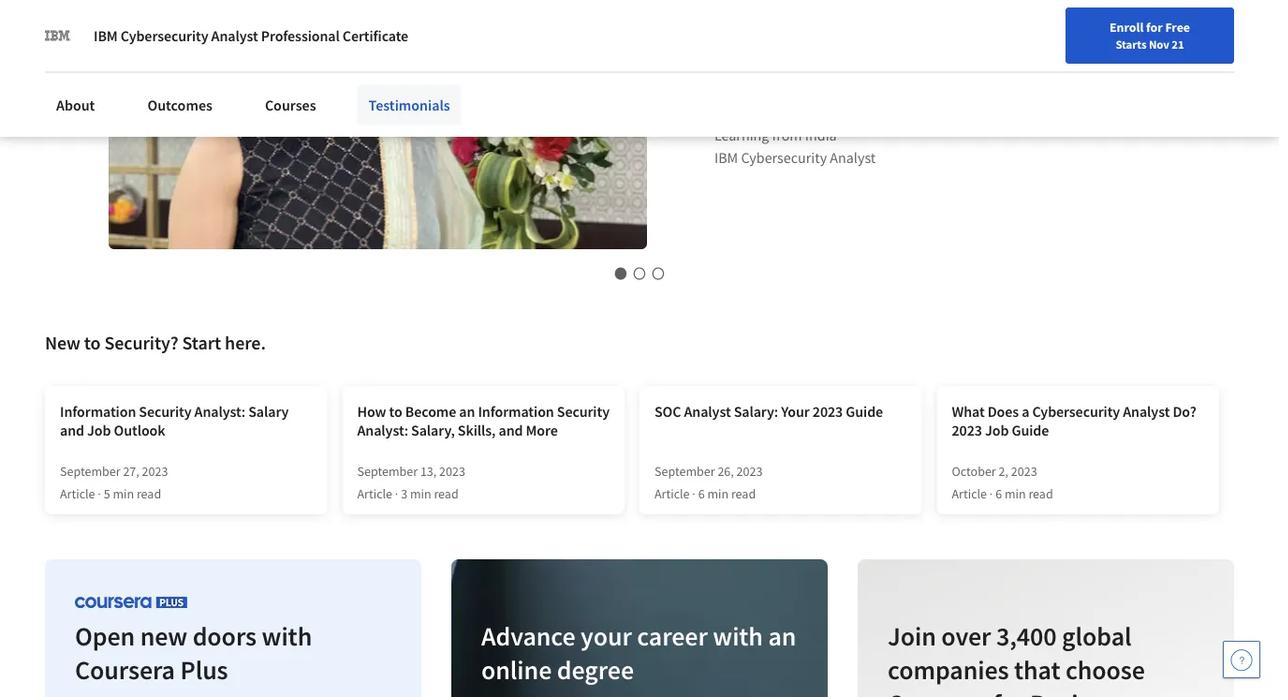 Task type: describe. For each thing, give the bounding box(es) containing it.
what
[[952, 402, 985, 421]]

1 vertical spatial the
[[833, 32, 859, 56]]

show notifications image
[[1080, 61, 1103, 83]]

skills,
[[458, 421, 496, 440]]

september 26, 2023 article · 6 min read
[[655, 463, 763, 502]]

an inside advance your career with an online degree
[[769, 620, 797, 653]]

exploration.
[[893, 58, 990, 82]]

does
[[988, 402, 1019, 421]]

to inside even though i've always had an interest in cybersecurity, this course was the first opportunity i had to explore the field, and it gave me a great foundation for further exploration.
[[749, 32, 765, 56]]

a inside even though i've always had an interest in cybersecurity, this course was the first opportunity i had to explore the field, and it gave me a great foundation for further exploration.
[[1026, 32, 1036, 56]]

salary:
[[734, 402, 779, 421]]

cybersecurity inside what does a cybersecurity analyst do? 2023 job guide
[[1033, 402, 1121, 421]]

choose
[[1066, 654, 1146, 687]]

coursera inside join over 3,400 global companies that choose coursera for business
[[888, 687, 988, 697]]

how
[[357, 402, 386, 421]]

analyst left professional
[[211, 26, 258, 45]]

article for soc analyst salary: your 2023 guide
[[655, 486, 690, 502]]

become
[[405, 402, 456, 421]]

open new doors with coursera plus
[[75, 620, 312, 687]]

outlook
[[114, 421, 165, 440]]

new to security? start here.
[[45, 331, 266, 355]]

outcomes link
[[136, 84, 224, 126]]

learning from india ibm cybersecurity analyst
[[715, 126, 876, 168]]

help center image
[[1231, 648, 1254, 671]]

new
[[140, 620, 188, 653]]

min for security
[[113, 486, 134, 502]]

from
[[773, 126, 803, 145]]

enroll
[[1110, 19, 1144, 36]]

3
[[401, 486, 408, 502]]

6 for does
[[996, 486, 1003, 502]]

advance your career with an online degree
[[482, 620, 797, 687]]

guide inside what does a cybersecurity analyst do? 2023 job guide
[[1012, 421, 1050, 440]]

0 horizontal spatial guide
[[846, 402, 884, 421]]

soc analyst salary: your 2023 guide
[[655, 402, 884, 421]]

read for analyst:
[[137, 486, 161, 502]]

· for what does a cybersecurity analyst do? 2023 job guide
[[990, 486, 993, 502]]

· for soc analyst salary: your 2023 guide
[[693, 486, 696, 502]]

outcomes
[[147, 96, 213, 114]]

even
[[715, 0, 754, 3]]

min for does
[[1005, 486, 1026, 502]]

starts
[[1116, 37, 1147, 52]]

coursera plus image
[[75, 596, 187, 609]]

start
[[182, 331, 221, 355]]

over
[[942, 620, 992, 653]]

that
[[1015, 654, 1061, 687]]

i've
[[818, 0, 847, 3]]

testimonials
[[369, 96, 450, 114]]

advance
[[482, 620, 576, 653]]

2,
[[999, 463, 1009, 480]]

13,
[[421, 463, 437, 480]]

about
[[56, 96, 95, 114]]

online
[[482, 654, 552, 687]]

for inside enroll for free starts nov 21
[[1147, 19, 1163, 36]]

article for how to become an information security analyst: salary, skills, and more
[[357, 486, 393, 502]]

6 for analyst
[[699, 486, 705, 502]]

english button
[[940, 37, 1053, 98]]

english
[[974, 59, 1020, 77]]

an inside how to become an information security analyst: salary, skills, and more
[[459, 402, 475, 421]]

26,
[[718, 463, 734, 480]]

was
[[921, 6, 952, 29]]

i
[[1121, 6, 1126, 29]]

job inside information security analyst: salary and job outlook
[[87, 421, 111, 440]]

2023 for soc analyst salary: your 2023 guide
[[737, 463, 763, 480]]

certificate
[[343, 26, 409, 45]]

professional
[[261, 26, 340, 45]]

slides element
[[79, 264, 1201, 283]]

soc
[[655, 402, 682, 421]]

about link
[[45, 84, 106, 126]]

global
[[1063, 620, 1132, 653]]

a inside what does a cybersecurity analyst do? 2023 job guide
[[1022, 402, 1030, 421]]

career
[[840, 59, 876, 76]]

analyst: inside information security analyst: salary and job outlook
[[195, 402, 246, 421]]

courses link
[[254, 84, 328, 126]]

coursera inside open new doors with coursera plus
[[75, 654, 175, 687]]

course
[[864, 6, 917, 29]]

great
[[1039, 32, 1081, 56]]

join over 3,400 global companies that choose coursera for business
[[888, 620, 1146, 697]]

information inside information security analyst: salary and job outlook
[[60, 402, 136, 421]]

0 horizontal spatial had
[[715, 32, 745, 56]]

find your new career link
[[750, 56, 886, 80]]

to for new to security? start here.
[[84, 331, 101, 355]]

october
[[952, 463, 997, 480]]

september for analyst:
[[357, 463, 418, 480]]

field,
[[863, 32, 903, 56]]

india
[[806, 126, 837, 145]]

though
[[757, 0, 815, 3]]

salary,
[[411, 421, 455, 440]]

with for doors
[[262, 620, 312, 653]]

ibm cybersecurity analyst professional certificate
[[94, 26, 409, 45]]

nov
[[1149, 37, 1170, 52]]

article for information security analyst: salary and job outlook
[[60, 486, 95, 502]]

security?
[[104, 331, 179, 355]]

banner navigation
[[15, 0, 527, 37]]

for inside join over 3,400 global companies that choose coursera for business
[[994, 687, 1025, 697]]

here.
[[225, 331, 266, 355]]

min for to
[[410, 486, 432, 502]]

doors
[[193, 620, 257, 653]]

what does a cybersecurity analyst do? 2023 job guide
[[952, 402, 1197, 440]]

courses
[[265, 96, 316, 114]]



Task type: locate. For each thing, give the bounding box(es) containing it.
0 vertical spatial the
[[956, 6, 982, 29]]

min for analyst
[[708, 486, 729, 502]]

2 job from the left
[[986, 421, 1009, 440]]

0 vertical spatial for
[[1147, 19, 1163, 36]]

a right does
[[1022, 402, 1030, 421]]

cybersecurity,
[[715, 6, 827, 29]]

go to previous testimonial image
[[35, 54, 78, 99], [47, 62, 62, 91]]

it
[[941, 32, 953, 56]]

shopping cart: 1 item image
[[895, 52, 931, 82]]

1 vertical spatial had
[[715, 32, 745, 56]]

find
[[759, 59, 783, 76]]

0 vertical spatial an
[[944, 0, 963, 3]]

degree
[[557, 654, 634, 687]]

1 horizontal spatial analyst:
[[357, 421, 408, 440]]

1 horizontal spatial an
[[769, 620, 797, 653]]

the up gave on the right top
[[956, 6, 982, 29]]

join
[[888, 620, 937, 653]]

0 horizontal spatial your
[[581, 620, 632, 653]]

0 vertical spatial new
[[813, 59, 838, 76]]

0 horizontal spatial with
[[262, 620, 312, 653]]

guide
[[846, 402, 884, 421], [1012, 421, 1050, 440]]

1 with from the left
[[262, 620, 312, 653]]

september up the 5
[[60, 463, 120, 480]]

0 horizontal spatial 6
[[699, 486, 705, 502]]

job left outlook
[[87, 421, 111, 440]]

min right the 5
[[113, 486, 134, 502]]

0 horizontal spatial the
[[833, 32, 859, 56]]

your for find
[[786, 59, 811, 76]]

· inside october 2, 2023 article · 6 min read
[[990, 486, 993, 502]]

analyst:
[[195, 402, 246, 421], [357, 421, 408, 440]]

learner manmeet g india image
[[109, 0, 647, 249]]

2023 left does
[[952, 421, 983, 440]]

1 horizontal spatial job
[[986, 421, 1009, 440]]

cybersecurity up outcomes link
[[121, 26, 208, 45]]

for inside even though i've always had an interest in cybersecurity, this course was the first opportunity i had to explore the field, and it gave me a great foundation for further exploration.
[[807, 58, 830, 82]]

0 horizontal spatial to
[[84, 331, 101, 355]]

with right doors
[[262, 620, 312, 653]]

a right me
[[1026, 32, 1036, 56]]

2 article from the left
[[357, 486, 393, 502]]

1 min from the left
[[113, 486, 134, 502]]

1 vertical spatial new
[[45, 331, 80, 355]]

2023 right your
[[813, 402, 843, 421]]

job
[[87, 421, 111, 440], [986, 421, 1009, 440]]

read down 13,
[[434, 486, 459, 502]]

information up 27,
[[60, 402, 136, 421]]

interest
[[967, 0, 1029, 3]]

2 horizontal spatial for
[[1147, 19, 1163, 36]]

1 horizontal spatial cybersecurity
[[741, 149, 827, 168]]

None search field
[[267, 49, 539, 87]]

explore
[[769, 32, 829, 56]]

4 read from the left
[[1029, 486, 1054, 502]]

information right salary,
[[478, 402, 554, 421]]

3 article from the left
[[655, 486, 690, 502]]

·
[[98, 486, 101, 502], [395, 486, 398, 502], [693, 486, 696, 502], [990, 486, 993, 502]]

information security analyst: salary and job outlook
[[60, 402, 289, 440]]

3 min from the left
[[708, 486, 729, 502]]

october 2, 2023 article · 6 min read
[[952, 463, 1054, 502]]

1 6 from the left
[[699, 486, 705, 502]]

read for salary:
[[732, 486, 756, 502]]

free
[[1166, 19, 1191, 36]]

salary
[[248, 402, 289, 421]]

1 horizontal spatial new
[[813, 59, 838, 76]]

go to next testimonial image
[[1202, 54, 1245, 99]]

security
[[139, 402, 192, 421], [557, 402, 610, 421]]

september inside september 27, 2023 article · 5 min read
[[60, 463, 120, 480]]

1 horizontal spatial coursera
[[888, 687, 988, 697]]

information
[[60, 402, 136, 421], [478, 402, 554, 421]]

open
[[75, 620, 135, 653]]

3 september from the left
[[655, 463, 715, 480]]

your
[[786, 59, 811, 76], [581, 620, 632, 653]]

guide right your
[[846, 402, 884, 421]]

enroll for free starts nov 21
[[1110, 19, 1191, 52]]

1 information from the left
[[60, 402, 136, 421]]

1 job from the left
[[87, 421, 111, 440]]

article down october in the bottom right of the page
[[952, 486, 988, 502]]

career
[[637, 620, 708, 653]]

analyst down india
[[830, 149, 876, 168]]

had
[[909, 0, 940, 3], [715, 32, 745, 56]]

ibm
[[94, 26, 118, 45], [715, 149, 738, 168]]

and inside information security analyst: salary and job outlook
[[60, 421, 84, 440]]

1 vertical spatial cybersecurity
[[741, 149, 827, 168]]

always
[[851, 0, 906, 3]]

2023 right 27,
[[142, 463, 168, 480]]

6 inside october 2, 2023 article · 6 min read
[[996, 486, 1003, 502]]

0 vertical spatial to
[[749, 32, 765, 56]]

september inside september 13, 2023 article · 3 min read
[[357, 463, 418, 480]]

to inside how to become an information security analyst: salary, skills, and more
[[389, 402, 403, 421]]

an
[[944, 0, 963, 3], [459, 402, 475, 421], [769, 620, 797, 653]]

1 horizontal spatial to
[[389, 402, 403, 421]]

new left security?
[[45, 331, 80, 355]]

read inside september 26, 2023 article · 6 min read
[[732, 486, 756, 502]]

to
[[749, 32, 765, 56], [84, 331, 101, 355], [389, 402, 403, 421]]

opportunity
[[1021, 6, 1118, 29]]

in
[[1032, 0, 1047, 3]]

read inside october 2, 2023 article · 6 min read
[[1029, 486, 1054, 502]]

with inside advance your career with an online degree
[[713, 620, 763, 653]]

2 vertical spatial to
[[389, 402, 403, 421]]

article for what does a cybersecurity analyst do? 2023 job guide
[[952, 486, 988, 502]]

find your new career
[[759, 59, 876, 76]]

2023 inside october 2, 2023 article · 6 min read
[[1012, 463, 1038, 480]]

0 vertical spatial coursera
[[75, 654, 175, 687]]

your inside advance your career with an online degree
[[581, 620, 632, 653]]

1 vertical spatial to
[[84, 331, 101, 355]]

2023 inside what does a cybersecurity analyst do? 2023 job guide
[[952, 421, 983, 440]]

· for how to become an information security analyst: salary, skills, and more
[[395, 486, 398, 502]]

article inside september 13, 2023 article · 3 min read
[[357, 486, 393, 502]]

1 security from the left
[[139, 402, 192, 421]]

2 read from the left
[[434, 486, 459, 502]]

2 information from the left
[[478, 402, 554, 421]]

ibm down the learning
[[715, 149, 738, 168]]

min down 2,
[[1005, 486, 1026, 502]]

and left it
[[907, 32, 937, 56]]

and up september 27, 2023 article · 5 min read
[[60, 421, 84, 440]]

cybersecurity inside learning from india ibm cybersecurity analyst
[[741, 149, 827, 168]]

0 horizontal spatial and
[[60, 421, 84, 440]]

4 article from the left
[[952, 486, 988, 502]]

0 horizontal spatial new
[[45, 331, 80, 355]]

your up degree
[[581, 620, 632, 653]]

min inside september 13, 2023 article · 3 min read
[[410, 486, 432, 502]]

1 vertical spatial ibm
[[715, 149, 738, 168]]

article left the 5
[[60, 486, 95, 502]]

2023 inside september 26, 2023 article · 6 min read
[[737, 463, 763, 480]]

2 vertical spatial for
[[994, 687, 1025, 697]]

min inside october 2, 2023 article · 6 min read
[[1005, 486, 1026, 502]]

1 horizontal spatial with
[[713, 620, 763, 653]]

0 vertical spatial a
[[1026, 32, 1036, 56]]

to right how
[[389, 402, 403, 421]]

coursera image
[[22, 53, 141, 83]]

analyst inside learning from india ibm cybersecurity analyst
[[830, 149, 876, 168]]

2023 for information security analyst: salary and job outlook
[[142, 463, 168, 480]]

to left security?
[[84, 331, 101, 355]]

analyst right "soc"
[[684, 402, 731, 421]]

0 horizontal spatial ibm
[[94, 26, 118, 45]]

analyst: left salary,
[[357, 421, 408, 440]]

information inside how to become an information security analyst: salary, skills, and more
[[478, 402, 554, 421]]

0 horizontal spatial an
[[459, 402, 475, 421]]

2023 right 26,
[[737, 463, 763, 480]]

article inside october 2, 2023 article · 6 min read
[[952, 486, 988, 502]]

2 with from the left
[[713, 620, 763, 653]]

0 horizontal spatial analyst:
[[195, 402, 246, 421]]

6 inside september 26, 2023 article · 6 min read
[[699, 486, 705, 502]]

1 article from the left
[[60, 486, 95, 502]]

2023 inside september 27, 2023 article · 5 min read
[[142, 463, 168, 480]]

read
[[137, 486, 161, 502], [434, 486, 459, 502], [732, 486, 756, 502], [1029, 486, 1054, 502]]

1 horizontal spatial had
[[909, 0, 940, 3]]

2 min from the left
[[410, 486, 432, 502]]

how to become an information security analyst: salary, skills, and more
[[357, 402, 610, 440]]

companies
[[888, 654, 1010, 687]]

2023 inside september 13, 2023 article · 3 min read
[[439, 463, 466, 480]]

0 vertical spatial ibm
[[94, 26, 118, 45]]

cybersecurity down from
[[741, 149, 827, 168]]

1 horizontal spatial information
[[478, 402, 554, 421]]

to for how to become an information security analyst: salary, skills, and more
[[389, 402, 403, 421]]

2 september from the left
[[357, 463, 418, 480]]

2 · from the left
[[395, 486, 398, 502]]

0 horizontal spatial coursera
[[75, 654, 175, 687]]

article left 3
[[357, 486, 393, 502]]

4 min from the left
[[1005, 486, 1026, 502]]

min right 3
[[410, 486, 432, 502]]

go to previous testimonial image down ibm "image"
[[35, 54, 78, 99]]

· inside september 26, 2023 article · 6 min read
[[693, 486, 696, 502]]

job inside what does a cybersecurity analyst do? 2023 job guide
[[986, 421, 1009, 440]]

min down 26,
[[708, 486, 729, 502]]

0 vertical spatial your
[[786, 59, 811, 76]]

september for outlook
[[60, 463, 120, 480]]

read for become
[[434, 486, 459, 502]]

september up 3
[[357, 463, 418, 480]]

0 horizontal spatial job
[[87, 421, 111, 440]]

september 13, 2023 article · 3 min read
[[357, 463, 466, 502]]

coursera down the companies
[[888, 687, 988, 697]]

security inside information security analyst: salary and job outlook
[[139, 402, 192, 421]]

2 horizontal spatial an
[[944, 0, 963, 3]]

3,400
[[997, 620, 1057, 653]]

1 vertical spatial an
[[459, 402, 475, 421]]

testimonials link
[[357, 84, 462, 126]]

your down explore
[[786, 59, 811, 76]]

· inside september 27, 2023 article · 5 min read
[[98, 486, 101, 502]]

read for a
[[1029, 486, 1054, 502]]

this
[[831, 6, 861, 29]]

had up was
[[909, 0, 940, 3]]

with for career
[[713, 620, 763, 653]]

job right what on the right bottom
[[986, 421, 1009, 440]]

read down what does a cybersecurity analyst do? 2023 job guide
[[1029, 486, 1054, 502]]

21
[[1172, 37, 1185, 52]]

read inside september 13, 2023 article · 3 min read
[[434, 486, 459, 502]]

ibm image
[[45, 22, 71, 49]]

2 security from the left
[[557, 402, 610, 421]]

article down "soc"
[[655, 486, 690, 502]]

2 horizontal spatial to
[[749, 32, 765, 56]]

security left "soc"
[[557, 402, 610, 421]]

1 vertical spatial for
[[807, 58, 830, 82]]

3 read from the left
[[732, 486, 756, 502]]

min
[[113, 486, 134, 502], [410, 486, 432, 502], [708, 486, 729, 502], [1005, 486, 1026, 502]]

read down 26,
[[732, 486, 756, 502]]

4 · from the left
[[990, 486, 993, 502]]

2 horizontal spatial cybersecurity
[[1033, 402, 1121, 421]]

had up foundation at the right top
[[715, 32, 745, 56]]

do?
[[1173, 402, 1197, 421]]

ibm up coursera "image"
[[94, 26, 118, 45]]

1 horizontal spatial the
[[956, 6, 982, 29]]

and inside how to become an information security analyst: salary, skills, and more
[[499, 421, 523, 440]]

27,
[[123, 463, 139, 480]]

1 horizontal spatial your
[[786, 59, 811, 76]]

new
[[813, 59, 838, 76], [45, 331, 80, 355]]

plus
[[180, 654, 228, 687]]

analyst left "do?"
[[1124, 402, 1170, 421]]

0 horizontal spatial september
[[60, 463, 120, 480]]

0 horizontal spatial security
[[139, 402, 192, 421]]

2 horizontal spatial september
[[655, 463, 715, 480]]

1 horizontal spatial guide
[[1012, 421, 1050, 440]]

and
[[907, 32, 937, 56], [60, 421, 84, 440], [499, 421, 523, 440]]

0 horizontal spatial cybersecurity
[[121, 26, 208, 45]]

go to previous testimonial image up about
[[47, 62, 62, 91]]

and inside even though i've always had an interest in cybersecurity, this course was the first opportunity i had to explore the field, and it gave me a great foundation for further exploration.
[[907, 32, 937, 56]]

1 horizontal spatial 6
[[996, 486, 1003, 502]]

ibm inside learning from india ibm cybersecurity analyst
[[715, 149, 738, 168]]

learning
[[715, 126, 770, 145]]

analyst: left salary
[[195, 402, 246, 421]]

1 read from the left
[[137, 486, 161, 502]]

2 horizontal spatial and
[[907, 32, 937, 56]]

further
[[833, 58, 890, 82]]

5
[[104, 486, 110, 502]]

with
[[262, 620, 312, 653], [713, 620, 763, 653]]

gave
[[956, 32, 994, 56]]

with inside open new doors with coursera plus
[[262, 620, 312, 653]]

2 vertical spatial an
[[769, 620, 797, 653]]

cybersecurity right does
[[1033, 402, 1121, 421]]

1 · from the left
[[98, 486, 101, 502]]

1 september from the left
[[60, 463, 120, 480]]

your
[[782, 402, 810, 421]]

2 6 from the left
[[996, 486, 1003, 502]]

for down that
[[994, 687, 1025, 697]]

for down explore
[[807, 58, 830, 82]]

and left more
[[499, 421, 523, 440]]

foundation
[[715, 58, 803, 82]]

1 horizontal spatial and
[[499, 421, 523, 440]]

· for information security analyst: salary and job outlook
[[98, 486, 101, 502]]

2023 right 13,
[[439, 463, 466, 480]]

analyst: inside how to become an information security analyst: salary, skills, and more
[[357, 421, 408, 440]]

1 vertical spatial your
[[581, 620, 632, 653]]

september 27, 2023 article · 5 min read
[[60, 463, 168, 502]]

cybersecurity
[[121, 26, 208, 45], [741, 149, 827, 168], [1033, 402, 1121, 421]]

0 horizontal spatial for
[[807, 58, 830, 82]]

analyst inside what does a cybersecurity analyst do? 2023 job guide
[[1124, 402, 1170, 421]]

the down this
[[833, 32, 859, 56]]

3 · from the left
[[693, 486, 696, 502]]

min inside september 27, 2023 article · 5 min read
[[113, 486, 134, 502]]

1 vertical spatial coursera
[[888, 687, 988, 697]]

2023 for what does a cybersecurity analyst do? 2023 job guide
[[1012, 463, 1038, 480]]

2023 for how to become an information security analyst: salary, skills, and more
[[439, 463, 466, 480]]

september inside september 26, 2023 article · 6 min read
[[655, 463, 715, 480]]

more
[[526, 421, 558, 440]]

2023 right 2,
[[1012, 463, 1038, 480]]

your for advance
[[581, 620, 632, 653]]

1 vertical spatial a
[[1022, 402, 1030, 421]]

security up 27,
[[139, 402, 192, 421]]

coursera down open
[[75, 654, 175, 687]]

for up nov
[[1147, 19, 1163, 36]]

1 horizontal spatial for
[[994, 687, 1025, 697]]

analyst
[[211, 26, 258, 45], [830, 149, 876, 168], [684, 402, 731, 421], [1124, 402, 1170, 421]]

to up foundation at the right top
[[749, 32, 765, 56]]

business
[[1031, 687, 1129, 697]]

new left career
[[813, 59, 838, 76]]

min inside september 26, 2023 article · 6 min read
[[708, 486, 729, 502]]

with right career
[[713, 620, 763, 653]]

1 horizontal spatial september
[[357, 463, 418, 480]]

2 vertical spatial cybersecurity
[[1033, 402, 1121, 421]]

an inside even though i've always had an interest in cybersecurity, this course was the first opportunity i had to explore the field, and it gave me a great foundation for further exploration.
[[944, 0, 963, 3]]

1 horizontal spatial ibm
[[715, 149, 738, 168]]

article inside september 26, 2023 article · 6 min read
[[655, 486, 690, 502]]

· inside september 13, 2023 article · 3 min read
[[395, 486, 398, 502]]

1 horizontal spatial security
[[557, 402, 610, 421]]

article inside september 27, 2023 article · 5 min read
[[60, 486, 95, 502]]

first
[[986, 6, 1018, 29]]

0 vertical spatial cybersecurity
[[121, 26, 208, 45]]

read inside september 27, 2023 article · 5 min read
[[137, 486, 161, 502]]

me
[[997, 32, 1022, 56]]

guide up october 2, 2023 article · 6 min read
[[1012, 421, 1050, 440]]

security inside how to become an information security analyst: salary, skills, and more
[[557, 402, 610, 421]]

september left 26,
[[655, 463, 715, 480]]

even though i've always had an interest in cybersecurity, this course was the first opportunity i had to explore the field, and it gave me a great foundation for further exploration.
[[715, 0, 1126, 82]]

the
[[956, 6, 982, 29], [833, 32, 859, 56]]

0 vertical spatial had
[[909, 0, 940, 3]]

read down 27,
[[137, 486, 161, 502]]

0 horizontal spatial information
[[60, 402, 136, 421]]

september
[[60, 463, 120, 480], [357, 463, 418, 480], [655, 463, 715, 480]]



Task type: vqa. For each thing, say whether or not it's contained in the screenshot.


